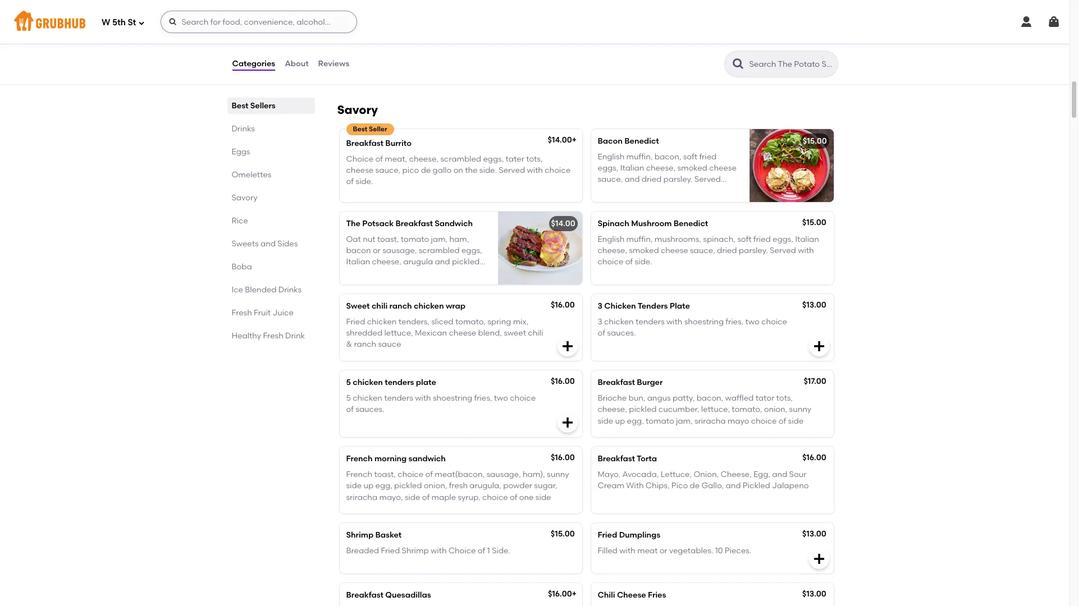 Task type: vqa. For each thing, say whether or not it's contained in the screenshot.
right Fried
yes



Task type: locate. For each thing, give the bounding box(es) containing it.
sauce, down meat,
[[376, 166, 401, 175]]

lettuce,
[[385, 329, 413, 338], [702, 405, 731, 415]]

meat
[[638, 547, 658, 556]]

pickled up the mayo,
[[395, 482, 422, 491]]

breakfast up mayo,
[[598, 454, 636, 464]]

sunny inside brioche bun, angus patty, bacon, waffled tator tots, cheese, pickled cucumber, lettuce, tomato, onion, sunny side up egg, tomato jam, sriracha mayo choice of side
[[790, 405, 812, 415]]

of
[[376, 154, 383, 164], [346, 177, 354, 187], [644, 186, 651, 196], [626, 258, 633, 267], [449, 269, 457, 279], [598, 329, 606, 338], [346, 405, 354, 415], [779, 417, 787, 426], [426, 470, 433, 480], [422, 493, 430, 503], [510, 493, 518, 503], [478, 547, 486, 556]]

bacon, down bacon benedict
[[655, 152, 682, 162]]

0 vertical spatial $14.00
[[548, 135, 572, 145]]

0 vertical spatial +
[[572, 135, 577, 145]]

0 horizontal spatial dried
[[642, 175, 662, 185]]

search icon image
[[732, 57, 745, 71]]

0 vertical spatial tots,
[[527, 154, 543, 164]]

0 horizontal spatial up
[[364, 482, 374, 491]]

sunny inside french toast, choice of meat(bacon, sausage, ham), sunny side up egg, pickled onion, fresh arugula, powder sugar, sriracha mayo, side of maple syrup, choice of one side
[[547, 470, 570, 480]]

fried up the shredded
[[346, 317, 365, 327]]

tenders for tenders
[[636, 317, 665, 327]]

2 3 from the top
[[598, 317, 603, 327]]

side. inside oat nut toast, tomato jam, ham, bacon or sausage, scrambled eggs, italian cheese, arugula and pickled onions. served with choice of side.
[[458, 269, 476, 279]]

$14.00 left spinach
[[552, 219, 576, 228]]

parsley.
[[664, 175, 693, 185], [739, 246, 769, 256]]

chicken inside 3 chicken tenders with shoestring fries, two choice of sauces.
[[605, 317, 634, 327]]

savory up "best seller"
[[337, 103, 378, 117]]

english for english muffin, mushrooms, spinach, soft fried eggs, italian cheese, smoked cheese sauce, dried parsley. served with choice of side.
[[598, 235, 625, 244]]

dried for and
[[642, 175, 662, 185]]

cheese inside fried chicken tenders, sliced tomato, spring mix, shredded lettuce, mexican cheese blend, sweet chili & ranch sauce
[[449, 329, 477, 338]]

1 horizontal spatial pickled
[[452, 258, 480, 267]]

0 vertical spatial lettuce,
[[385, 329, 413, 338]]

svg image for 5 chicken tenders with shoestring fries, two choice of sauces.
[[561, 416, 575, 430]]

3 left chicken
[[598, 302, 603, 311]]

1 vertical spatial cheese
[[618, 591, 647, 601]]

1 vertical spatial bacon,
[[697, 394, 724, 403]]

syrup,
[[458, 493, 481, 503]]

shredded
[[346, 329, 383, 338]]

of inside english muffin, bacon, soft fried eggs, italian cheese, smoked cheese sauce, and dried parsley. served with choice of side.
[[644, 186, 651, 196]]

ice blended drinks tab
[[232, 284, 310, 296]]

chicken
[[414, 302, 444, 311], [367, 317, 397, 327], [605, 317, 634, 327], [353, 378, 383, 388], [353, 394, 383, 403]]

two inside 3 chicken tenders with shoestring fries, two choice of sauces.
[[746, 317, 760, 327]]

0 vertical spatial french
[[346, 454, 373, 464]]

1 vertical spatial fried
[[754, 235, 771, 244]]

sauces. down chicken
[[608, 329, 636, 338]]

5 for 5 chicken tenders with shoestring fries, two choice of sauces.
[[346, 394, 351, 403]]

1 horizontal spatial up
[[616, 417, 626, 426]]

seller
[[369, 125, 388, 133]]

omelettes tab
[[232, 169, 310, 181]]

mayo,
[[598, 470, 621, 480]]

and left sides
[[261, 239, 276, 249]]

0 horizontal spatial tomato
[[401, 235, 429, 244]]

eggs, inside english muffin, mushrooms, spinach, soft fried eggs, italian cheese, smoked cheese sauce, dried parsley. served with choice of side.
[[773, 235, 794, 244]]

muffin, for mushrooms,
[[627, 235, 653, 244]]

0 vertical spatial fries,
[[726, 317, 744, 327]]

0 horizontal spatial svg image
[[139, 19, 145, 26]]

chili for chili cheese fries
[[598, 591, 616, 601]]

healthy fresh drink tab
[[232, 330, 310, 342]]

of inside english muffin, mushrooms, spinach, soft fried eggs, italian cheese, smoked cheese sauce, dried parsley. served with choice of side.
[[626, 258, 633, 267]]

ranch up tenders,
[[390, 302, 412, 311]]

0 vertical spatial sauces.
[[608, 329, 636, 338]]

2 french from the top
[[346, 470, 373, 480]]

tomato inside brioche bun, angus patty, bacon, waffled tator tots, cheese, pickled cucumber, lettuce, tomato, onion, sunny side up egg, tomato jam, sriracha mayo choice of side
[[646, 417, 675, 426]]

$16.00 for fried chicken tenders, sliced tomato, spring mix, shredded lettuce, mexican cheese blend, sweet chili & ranch sauce
[[551, 300, 575, 310]]

0 vertical spatial sausage,
[[383, 246, 417, 256]]

dried up mushroom
[[642, 175, 662, 185]]

+
[[572, 135, 577, 145], [572, 590, 577, 600]]

fresh left fruit
[[232, 309, 252, 318]]

$16.00 for mayo, avocada, lettuce, onion, cheese, egg, and sour cream with chips, pico de gallo, and pickled jalapeno
[[803, 453, 827, 463]]

side. inside english muffin, bacon, soft fried eggs, italian cheese, smoked cheese sauce, and dried parsley. served with choice of side.
[[653, 186, 671, 196]]

tots, right tator
[[777, 394, 793, 403]]

$13.00 for 3 chicken tenders with shoestring fries, two choice of sauces.
[[803, 300, 827, 310]]

jam, left ham,
[[431, 235, 448, 244]]

0 horizontal spatial bacon,
[[655, 152, 682, 162]]

1 horizontal spatial fried
[[754, 235, 771, 244]]

best inside tab
[[232, 101, 249, 111]]

$16.00 for chili oil drizzle and italian cheese blend.
[[551, 40, 575, 50]]

tots, inside brioche bun, angus patty, bacon, waffled tator tots, cheese, pickled cucumber, lettuce, tomato, onion, sunny side up egg, tomato jam, sriracha mayo choice of side
[[777, 394, 793, 403]]

muffin, for bacon,
[[627, 152, 653, 162]]

0 horizontal spatial or
[[373, 246, 381, 256]]

angus
[[648, 394, 671, 403]]

pickled inside oat nut toast, tomato jam, ham, bacon or sausage, scrambled eggs, italian cheese, arugula and pickled onions. served with choice of side.
[[452, 258, 480, 267]]

0 vertical spatial fried
[[700, 152, 717, 162]]

about button
[[284, 44, 309, 84]]

sauces. inside 3 chicken tenders with shoestring fries, two choice of sauces.
[[608, 329, 636, 338]]

side down the brioche at the right bottom of the page
[[598, 417, 614, 426]]

smoked
[[678, 164, 708, 173], [630, 246, 660, 256]]

0 vertical spatial 3
[[598, 302, 603, 311]]

tater
[[506, 154, 525, 164]]

5 down 5 chicken tenders plate
[[346, 394, 351, 403]]

onions,
[[446, 3, 473, 12]]

2 5 from the top
[[346, 394, 351, 403]]

0 horizontal spatial onion,
[[424, 482, 448, 491]]

1 horizontal spatial savory
[[337, 103, 378, 117]]

parsley. for spinach,
[[739, 246, 769, 256]]

1 english from the top
[[598, 152, 625, 162]]

tots, for tator
[[777, 394, 793, 403]]

served inside choice of meat, cheese, scrambled eggs, tater tots, cheese sauce, pico de gallo on the side. served with choice of side.
[[499, 166, 526, 175]]

0 horizontal spatial fried
[[346, 317, 365, 327]]

2 horizontal spatial fried
[[598, 531, 618, 541]]

toast, down morning at the left bottom of page
[[375, 470, 396, 480]]

breakfast up the brioche at the right bottom of the page
[[598, 378, 636, 388]]

1 horizontal spatial sunny
[[790, 405, 812, 415]]

basket
[[376, 531, 402, 541]]

chili down mix,
[[528, 329, 544, 338]]

and right arugula
[[435, 258, 450, 267]]

of inside 3 chicken tenders with shoestring fries, two choice of sauces.
[[598, 329, 606, 338]]

bacon, right patty,
[[697, 394, 724, 403]]

tots, inside choice of meat, cheese, scrambled eggs, tater tots, cheese sauce, pico de gallo on the side. served with choice of side.
[[527, 154, 543, 164]]

torta
[[637, 454, 658, 464]]

pickled down bun,
[[630, 405, 657, 415]]

1 vertical spatial sauces.
[[356, 405, 385, 415]]

$14.00 for $14.00
[[552, 219, 576, 228]]

eggs
[[232, 147, 250, 157]]

side.
[[480, 166, 497, 175], [356, 177, 373, 187], [653, 186, 671, 196], [635, 258, 653, 267], [458, 269, 476, 279]]

shoestring for plate
[[685, 317, 724, 327]]

dried
[[642, 175, 662, 185], [718, 246, 738, 256]]

1 horizontal spatial two
[[746, 317, 760, 327]]

1 $13.00 from the top
[[803, 300, 827, 310]]

and up jalapeno
[[773, 470, 788, 480]]

breakfast down "best seller"
[[346, 139, 384, 148]]

beef,
[[388, 3, 407, 12]]

0 vertical spatial parsley.
[[664, 175, 693, 185]]

1 horizontal spatial jam,
[[677, 417, 693, 426]]

1 vertical spatial tomato
[[646, 417, 675, 426]]

0 vertical spatial shrimp
[[346, 531, 374, 541]]

sauce,
[[376, 166, 401, 175], [598, 175, 623, 185], [691, 246, 716, 256]]

and down bacon benedict
[[625, 175, 640, 185]]

1 3 from the top
[[598, 302, 603, 311]]

Search The Potato Sack search field
[[749, 59, 835, 70]]

svg image
[[1048, 15, 1062, 29], [169, 17, 178, 26], [813, 340, 826, 353], [561, 416, 575, 430], [813, 553, 826, 566]]

and right onions,
[[475, 3, 490, 12]]

0 horizontal spatial jam,
[[431, 235, 448, 244]]

1 vertical spatial smoked
[[630, 246, 660, 256]]

shoestring for plate
[[433, 394, 473, 403]]

$16.00
[[551, 40, 575, 50], [551, 300, 575, 310], [551, 377, 575, 386], [551, 453, 575, 463], [803, 453, 827, 463], [548, 590, 572, 600]]

english inside english muffin, bacon, soft fried eggs, italian cheese, smoked cheese sauce, and dried parsley. served with choice of side.
[[598, 152, 625, 162]]

sriracha inside brioche bun, angus patty, bacon, waffled tator tots, cheese, pickled cucumber, lettuce, tomato, onion, sunny side up egg, tomato jam, sriracha mayo choice of side
[[695, 417, 726, 426]]

5 chicken tenders with shoestring fries, two choice of sauces.
[[346, 394, 536, 415]]

1 muffin, from the top
[[627, 152, 653, 162]]

0 horizontal spatial benedict
[[625, 136, 660, 146]]

french down french morning sandwich
[[346, 470, 373, 480]]

sandwich
[[409, 454, 446, 464]]

0 horizontal spatial choice
[[346, 154, 374, 164]]

1 vertical spatial $14.00
[[552, 219, 576, 228]]

0 vertical spatial tenders
[[636, 317, 665, 327]]

of right mayo
[[779, 417, 787, 426]]

1 + from the top
[[572, 135, 577, 145]]

tenders down 5 chicken tenders plate
[[385, 394, 413, 403]]

of down chicken
[[598, 329, 606, 338]]

fried dumplings
[[598, 531, 661, 541]]

two inside 5 chicken tenders with shoestring fries, two choice of sauces.
[[494, 394, 509, 403]]

fries
[[649, 591, 667, 601]]

choice
[[545, 166, 571, 175], [616, 186, 642, 196], [598, 258, 624, 267], [421, 269, 447, 279], [762, 317, 788, 327], [510, 394, 536, 403], [752, 417, 777, 426], [398, 470, 424, 480], [483, 493, 508, 503]]

tomato, down the waffled
[[732, 405, 763, 415]]

side. up spinach mushroom benedict
[[653, 186, 671, 196]]

chicken down 5 chicken tenders plate
[[353, 394, 383, 403]]

or right meat
[[660, 547, 668, 556]]

sunny down $17.00
[[790, 405, 812, 415]]

side right the mayo,
[[405, 493, 421, 503]]

french left morning at the left bottom of page
[[346, 454, 373, 464]]

chicken inside fried chicken tenders, sliced tomato, spring mix, shredded lettuce, mexican cheese blend, sweet chili & ranch sauce
[[367, 317, 397, 327]]

scrambled down ham,
[[419, 246, 460, 256]]

fried for fried dumplings
[[598, 531, 618, 541]]

breaded
[[346, 547, 379, 556]]

0 vertical spatial fresh
[[232, 309, 252, 318]]

italian inside english muffin, bacon, soft fried eggs, italian cheese, smoked cheese sauce, and dried parsley. served with choice of side.
[[621, 164, 645, 173]]

0 vertical spatial muffin,
[[627, 152, 653, 162]]

cheese left fries
[[618, 591, 647, 601]]

breakfast left quesadillas
[[346, 591, 384, 601]]

onion,
[[694, 470, 719, 480]]

lettuce, up mayo
[[702, 405, 731, 415]]

chicken down sauce
[[353, 378, 383, 388]]

pickled inside french toast, choice of meat(bacon, sausage, ham), sunny side up egg, pickled onion, fresh arugula, powder sugar, sriracha mayo, side of maple syrup, choice of one side
[[395, 482, 422, 491]]

0 horizontal spatial fries,
[[475, 394, 493, 403]]

chili left "oil"
[[346, 57, 363, 67]]

1 horizontal spatial tomato
[[646, 417, 675, 426]]

english down spinach
[[598, 235, 625, 244]]

1 vertical spatial de
[[690, 482, 700, 491]]

benedict right bacon
[[625, 136, 660, 146]]

cheese, down spinach
[[598, 246, 628, 256]]

french inside french toast, choice of meat(bacon, sausage, ham), sunny side up egg, pickled onion, fresh arugula, powder sugar, sriracha mayo, side of maple syrup, choice of one side
[[346, 470, 373, 480]]

2 + from the top
[[572, 590, 577, 600]]

0 horizontal spatial egg,
[[376, 482, 393, 491]]

$16.00 for french toast, choice of meat(bacon, sausage, ham), sunny side up egg, pickled onion, fresh arugula, powder sugar, sriracha mayo, side of maple syrup, choice of one side
[[551, 453, 575, 463]]

0 vertical spatial de
[[421, 166, 431, 175]]

chili right sweet
[[372, 302, 388, 311]]

1 vertical spatial $15.00
[[803, 218, 827, 227]]

0 vertical spatial jam,
[[431, 235, 448, 244]]

fresh left drink
[[263, 332, 284, 341]]

chicken for sweet chili ranch chicken wrap
[[367, 317, 397, 327]]

jam, inside brioche bun, angus patty, bacon, waffled tator tots, cheese, pickled cucumber, lettuce, tomato, onion, sunny side up egg, tomato jam, sriracha mayo choice of side
[[677, 417, 693, 426]]

egg, up the mayo,
[[376, 482, 393, 491]]

sriracha left the mayo,
[[346, 493, 378, 503]]

jam, down cucumber,
[[677, 417, 693, 426]]

and
[[475, 3, 490, 12], [400, 42, 415, 51], [401, 57, 417, 67], [625, 175, 640, 185], [261, 239, 276, 249], [435, 258, 450, 267], [773, 470, 788, 480], [726, 482, 742, 491]]

up down french morning sandwich
[[364, 482, 374, 491]]

rice
[[232, 216, 248, 226]]

0 vertical spatial chili
[[372, 302, 388, 311]]

sweet
[[504, 329, 527, 338]]

0 vertical spatial choice
[[346, 154, 374, 164]]

5 down the &
[[346, 378, 351, 388]]

fried down the basket
[[381, 547, 400, 556]]

0 vertical spatial or
[[373, 246, 381, 256]]

cheese inside english muffin, mushrooms, spinach, soft fried eggs, italian cheese, smoked cheese sauce, dried parsley. served with choice of side.
[[661, 246, 689, 256]]

1 vertical spatial lettuce,
[[702, 405, 731, 415]]

sauces. inside 5 chicken tenders with shoestring fries, two choice of sauces.
[[356, 405, 385, 415]]

fried inside fried chicken tenders, sliced tomato, spring mix, shredded lettuce, mexican cheese blend, sweet chili & ranch sauce
[[346, 317, 365, 327]]

chili
[[372, 302, 388, 311], [528, 329, 544, 338]]

side. down mushroom
[[635, 258, 653, 267]]

0 horizontal spatial shoestring
[[433, 394, 473, 403]]

1 horizontal spatial lettuce,
[[702, 405, 731, 415]]

drinks inside tab
[[232, 124, 255, 134]]

best seller
[[353, 125, 388, 133]]

chicken inside 5 chicken tenders with shoestring fries, two choice of sauces.
[[353, 394, 383, 403]]

and inside oat nut toast, tomato jam, ham, bacon or sausage, scrambled eggs, italian cheese, arugula and pickled onions. served with choice of side.
[[435, 258, 450, 267]]

choice inside 3 chicken tenders with shoestring fries, two choice of sauces.
[[762, 317, 788, 327]]

2 muffin, from the top
[[627, 235, 653, 244]]

sauces. for 5
[[356, 405, 385, 415]]

the
[[346, 219, 361, 228]]

eggs, inside english muffin, bacon, soft fried eggs, italian cheese, smoked cheese sauce, and dried parsley. served with choice of side.
[[598, 164, 619, 173]]

side. up the wrap
[[458, 269, 476, 279]]

0 vertical spatial sriracha
[[695, 417, 726, 426]]

0 vertical spatial bacon,
[[655, 152, 682, 162]]

dried inside english muffin, mushrooms, spinach, soft fried eggs, italian cheese, smoked cheese sauce, dried parsley. served with choice of side.
[[718, 246, 738, 256]]

english down bacon
[[598, 152, 625, 162]]

chili
[[346, 57, 363, 67], [598, 591, 616, 601]]

onion, down tator
[[765, 405, 788, 415]]

chicken for 3 chicken tenders plate
[[605, 317, 634, 327]]

sunny up sugar,
[[547, 470, 570, 480]]

of inside 5 chicken tenders with shoestring fries, two choice of sauces.
[[346, 405, 354, 415]]

english inside english muffin, mushrooms, spinach, soft fried eggs, italian cheese, smoked cheese sauce, dried parsley. served with choice of side.
[[598, 235, 625, 244]]

0 horizontal spatial ranch
[[354, 340, 377, 350]]

mix,
[[513, 317, 529, 327]]

0 vertical spatial savory
[[337, 103, 378, 117]]

3 for 3 chicken tenders with shoestring fries, two choice of sauces.
[[598, 317, 603, 327]]

1 horizontal spatial drinks
[[279, 285, 302, 295]]

cheese, down bacon benedict
[[647, 164, 676, 173]]

0 horizontal spatial two
[[494, 394, 509, 403]]

tenders inside 5 chicken tenders with shoestring fries, two choice of sauces.
[[385, 394, 413, 403]]

1 horizontal spatial sriracha
[[695, 417, 726, 426]]

brioche
[[598, 394, 627, 403]]

1 vertical spatial dried
[[718, 246, 738, 256]]

chicken up sliced
[[414, 302, 444, 311]]

smoked inside english muffin, bacon, soft fried eggs, italian cheese, smoked cheese sauce, and dried parsley. served with choice of side.
[[678, 164, 708, 173]]

3 inside 3 chicken tenders with shoestring fries, two choice of sauces.
[[598, 317, 603, 327]]

tots, for tater
[[527, 154, 543, 164]]

cheese, down the brioche at the right bottom of the page
[[598, 405, 628, 415]]

cheese,
[[409, 154, 439, 164], [647, 164, 676, 173], [598, 246, 628, 256], [372, 258, 402, 267], [598, 405, 628, 415]]

or
[[373, 246, 381, 256], [660, 547, 668, 556]]

0 horizontal spatial best
[[232, 101, 249, 111]]

tomato down the potsack breakfast sandwich
[[401, 235, 429, 244]]

fries,
[[726, 317, 744, 327], [475, 394, 493, 403]]

benedict up mushrooms, at the top right
[[674, 219, 709, 228]]

fries, inside 5 chicken tenders with shoestring fries, two choice of sauces.
[[475, 394, 493, 403]]

0 horizontal spatial parsley.
[[664, 175, 693, 185]]

1 vertical spatial ranch
[[354, 340, 377, 350]]

0 horizontal spatial soft
[[684, 152, 698, 162]]

1 horizontal spatial sauce,
[[598, 175, 623, 185]]

about
[[285, 59, 309, 68]]

eggs, inside oat nut toast, tomato jam, ham, bacon or sausage, scrambled eggs, italian cheese, arugula and pickled onions. served with choice of side.
[[462, 246, 483, 256]]

1 horizontal spatial chili
[[528, 329, 544, 338]]

sriracha
[[695, 417, 726, 426], [346, 493, 378, 503]]

1 vertical spatial egg,
[[376, 482, 393, 491]]

2 vertical spatial pickled
[[395, 482, 422, 491]]

pieces.
[[725, 547, 752, 556]]

$16.00 +
[[548, 590, 577, 600]]

of left 1
[[478, 547, 486, 556]]

of up the the
[[346, 177, 354, 187]]

fried inside english muffin, bacon, soft fried eggs, italian cheese, smoked cheese sauce, and dried parsley. served with choice of side.
[[700, 152, 717, 162]]

svg image
[[1021, 15, 1034, 29], [139, 19, 145, 26], [561, 340, 575, 353]]

chili for chili oil drizzle and italian cheese blend.
[[346, 57, 363, 67]]

fries, inside 3 chicken tenders with shoestring fries, two choice of sauces.
[[726, 317, 744, 327]]

$13.00
[[803, 300, 827, 310], [803, 530, 827, 539], [803, 590, 827, 600]]

oat nut toast, tomato jam, ham, bacon or sausage, scrambled eggs, italian cheese, arugula and pickled onions. served with choice of side.
[[346, 235, 483, 279]]

mexican
[[415, 329, 447, 338]]

shoestring inside 5 chicken tenders with shoestring fries, two choice of sauces.
[[433, 394, 473, 403]]

chili right $16.00 +
[[598, 591, 616, 601]]

&
[[346, 340, 352, 350]]

ranch inside fried chicken tenders, sliced tomato, spring mix, shredded lettuce, mexican cheese blend, sweet chili & ranch sauce
[[354, 340, 377, 350]]

savory tab
[[232, 192, 310, 204]]

choice left 1
[[449, 547, 476, 556]]

drinks up juice
[[279, 285, 302, 295]]

of up the wrap
[[449, 269, 457, 279]]

bacon, inside brioche bun, angus patty, bacon, waffled tator tots, cheese, pickled cucumber, lettuce, tomato, onion, sunny side up egg, tomato jam, sriracha mayo choice of side
[[697, 394, 724, 403]]

tenders left plate
[[385, 378, 414, 388]]

$15.00 for side.
[[551, 530, 575, 539]]

dried for sauce,
[[718, 246, 738, 256]]

fries, for 3 chicken tenders plate
[[726, 317, 744, 327]]

choice inside english muffin, bacon, soft fried eggs, italian cheese, smoked cheese sauce, and dried parsley. served with choice of side.
[[616, 186, 642, 196]]

sweet chili ranch chicken wrap
[[346, 302, 466, 311]]

muffin, down bacon benedict
[[627, 152, 653, 162]]

italian inside button
[[492, 3, 516, 12]]

parsley. inside english muffin, bacon, soft fried eggs, italian cheese, smoked cheese sauce, and dried parsley. served with choice of side.
[[664, 175, 693, 185]]

tots, right tater
[[527, 154, 543, 164]]

1 horizontal spatial onion,
[[765, 405, 788, 415]]

1 french from the top
[[346, 454, 373, 464]]

0 vertical spatial toast,
[[378, 235, 399, 244]]

tomato, down the wrap
[[456, 317, 486, 327]]

french toast, choice of meat(bacon, sausage, ham), sunny side up egg, pickled onion, fresh arugula, powder sugar, sriracha mayo, side of maple syrup, choice of one side
[[346, 470, 570, 503]]

onions.
[[346, 269, 373, 279]]

1 horizontal spatial smoked
[[678, 164, 708, 173]]

1 vertical spatial or
[[660, 547, 668, 556]]

2 english from the top
[[598, 235, 625, 244]]

0 horizontal spatial fresh
[[232, 309, 252, 318]]

1 5 from the top
[[346, 378, 351, 388]]

3 down 3 chicken tenders plate
[[598, 317, 603, 327]]

1 horizontal spatial soft
[[738, 235, 752, 244]]

soft inside english muffin, bacon, soft fried eggs, italian cheese, smoked cheese sauce, and dried parsley. served with choice of side.
[[684, 152, 698, 162]]

svg image for 3 chicken tenders with shoestring fries, two choice of sauces.
[[813, 340, 826, 353]]

$14.00 for $14.00 +
[[548, 135, 572, 145]]

1 vertical spatial benedict
[[674, 219, 709, 228]]

$13.00 for filled with meat or vegetables. 10 pieces.
[[803, 530, 827, 539]]

1 horizontal spatial cheese
[[618, 591, 647, 601]]

ham,
[[450, 235, 469, 244]]

chicken up the shredded
[[367, 317, 397, 327]]

1 vertical spatial muffin,
[[627, 235, 653, 244]]

best left seller
[[353, 125, 368, 133]]

tomato, inside brioche bun, angus patty, bacon, waffled tator tots, cheese, pickled cucumber, lettuce, tomato, onion, sunny side up egg, tomato jam, sriracha mayo choice of side
[[732, 405, 763, 415]]

1 vertical spatial shoestring
[[433, 394, 473, 403]]

3
[[598, 302, 603, 311], [598, 317, 603, 327]]

Search for food, convenience, alcohol... search field
[[161, 11, 358, 33]]

sausage, up powder
[[487, 470, 521, 480]]

cheese, down 'nut'
[[372, 258, 402, 267]]

toast, down potsack
[[378, 235, 399, 244]]

0 horizontal spatial cheese
[[417, 42, 446, 51]]

sauces. for 3
[[608, 329, 636, 338]]

choice inside brioche bun, angus patty, bacon, waffled tator tots, cheese, pickled cucumber, lettuce, tomato, onion, sunny side up egg, tomato jam, sriracha mayo choice of side
[[752, 417, 777, 426]]

choice inside english muffin, mushrooms, spinach, soft fried eggs, italian cheese, smoked cheese sauce, dried parsley. served with choice of side.
[[598, 258, 624, 267]]

0 horizontal spatial sauce,
[[376, 166, 401, 175]]

or down 'nut'
[[373, 246, 381, 256]]

cream
[[598, 482, 625, 491]]

de inside mayo, avocada, lettuce, onion, cheese, egg, and sour cream with chips, pico de gallo, and pickled jalapeno
[[690, 482, 700, 491]]

and right ham
[[400, 42, 415, 51]]

cheese.
[[518, 3, 547, 12]]

waffled
[[726, 394, 754, 403]]

dried down spinach,
[[718, 246, 738, 256]]

drinks tab
[[232, 123, 310, 135]]

french for french morning sandwich
[[346, 454, 373, 464]]

eggs tab
[[232, 146, 310, 158]]

0 horizontal spatial de
[[421, 166, 431, 175]]

2 vertical spatial $15.00
[[551, 530, 575, 539]]

0 vertical spatial scrambled
[[441, 154, 482, 164]]

1 horizontal spatial or
[[660, 547, 668, 556]]

1 horizontal spatial shrimp
[[402, 547, 429, 556]]

2 $13.00 from the top
[[803, 530, 827, 539]]

parsley. inside english muffin, mushrooms, spinach, soft fried eggs, italian cheese, smoked cheese sauce, dried parsley. served with choice of side.
[[739, 246, 769, 256]]

0 horizontal spatial savory
[[232, 193, 258, 203]]

savory inside tab
[[232, 193, 258, 203]]

sauce, inside english muffin, bacon, soft fried eggs, italian cheese, smoked cheese sauce, and dried parsley. served with choice of side.
[[598, 175, 623, 185]]

one
[[520, 493, 534, 503]]

sauce, down bacon
[[598, 175, 623, 185]]

side. inside english muffin, mushrooms, spinach, soft fried eggs, italian cheese, smoked cheese sauce, dried parsley. served with choice of side.
[[635, 258, 653, 267]]

1 horizontal spatial benedict
[[674, 219, 709, 228]]

drink
[[286, 332, 305, 341]]

1 vertical spatial choice
[[449, 547, 476, 556]]

of down 5 chicken tenders plate
[[346, 405, 354, 415]]

bacon benedict
[[598, 136, 660, 146]]

cheese up chili oil drizzle and italian cheese blend.
[[417, 42, 446, 51]]

omelette
[[448, 42, 484, 51]]

ice blended drinks
[[232, 285, 302, 295]]

3 $13.00 from the top
[[803, 590, 827, 600]]

italian inside english muffin, mushrooms, spinach, soft fried eggs, italian cheese, smoked cheese sauce, dried parsley. served with choice of side.
[[796, 235, 820, 244]]

and inside tab
[[261, 239, 276, 249]]

ranch down the shredded
[[354, 340, 377, 350]]

sausage, up arugula
[[383, 246, 417, 256]]

cheese, inside english muffin, mushrooms, spinach, soft fried eggs, italian cheese, smoked cheese sauce, dried parsley. served with choice of side.
[[598, 246, 628, 256]]

onion, up maple
[[424, 482, 448, 491]]

pickled
[[452, 258, 480, 267], [630, 405, 657, 415], [395, 482, 422, 491]]

cheese
[[417, 42, 446, 51], [618, 591, 647, 601]]

muffin, down mushroom
[[627, 235, 653, 244]]

1 vertical spatial best
[[353, 125, 368, 133]]

lettuce, up sauce
[[385, 329, 413, 338]]

best for best seller
[[353, 125, 368, 133]]

0 vertical spatial up
[[616, 417, 626, 426]]

tenders down tenders in the right of the page
[[636, 317, 665, 327]]

french morning sandwich
[[346, 454, 446, 464]]

french for french toast, choice of meat(bacon, sausage, ham), sunny side up egg, pickled onion, fresh arugula, powder sugar, sriracha mayo, side of maple syrup, choice of one side
[[346, 470, 373, 480]]

plate
[[670, 302, 691, 311]]

1 vertical spatial scrambled
[[419, 246, 460, 256]]

1 vertical spatial onion,
[[424, 482, 448, 491]]

patty,
[[673, 394, 695, 403]]

1 horizontal spatial de
[[690, 482, 700, 491]]

1 vertical spatial +
[[572, 590, 577, 600]]

breakfast burger
[[598, 378, 663, 388]]

quesadillas
[[386, 591, 431, 601]]

cheese, inside brioche bun, angus patty, bacon, waffled tator tots, cheese, pickled cucumber, lettuce, tomato, onion, sunny side up egg, tomato jam, sriracha mayo choice of side
[[598, 405, 628, 415]]

fried up the filled
[[598, 531, 618, 541]]



Task type: describe. For each thing, give the bounding box(es) containing it.
lettuce,
[[661, 470, 692, 480]]

toast, inside oat nut toast, tomato jam, ham, bacon or sausage, scrambled eggs, italian cheese, arugula and pickled onions. served with choice of side.
[[378, 235, 399, 244]]

jalapeno,
[[409, 3, 444, 12]]

sellers
[[251, 101, 276, 111]]

eggs, inside choice of meat, cheese, scrambled eggs, tater tots, cheese sauce, pico de gallo on the side. served with choice of side.
[[484, 154, 504, 164]]

plate
[[416, 378, 437, 388]]

meat,
[[385, 154, 408, 164]]

pickled inside brioche bun, angus patty, bacon, waffled tator tots, cheese, pickled cucumber, lettuce, tomato, onion, sunny side up egg, tomato jam, sriracha mayo choice of side
[[630, 405, 657, 415]]

juice
[[273, 309, 294, 318]]

shrimp basket
[[346, 531, 402, 541]]

sriracha inside french toast, choice of meat(bacon, sausage, ham), sunny side up egg, pickled onion, fresh arugula, powder sugar, sriracha mayo, side of maple syrup, choice of one side
[[346, 493, 378, 503]]

egg, inside brioche bun, angus patty, bacon, waffled tator tots, cheese, pickled cucumber, lettuce, tomato, onion, sunny side up egg, tomato jam, sriracha mayo choice of side
[[627, 417, 644, 426]]

scrambled inside oat nut toast, tomato jam, ham, bacon or sausage, scrambled eggs, italian cheese, arugula and pickled onions. served with choice of side.
[[419, 246, 460, 256]]

toast, inside french toast, choice of meat(bacon, sausage, ham), sunny side up egg, pickled onion, fresh arugula, powder sugar, sriracha mayo, side of maple syrup, choice of one side
[[375, 470, 396, 480]]

breakfast up oat nut toast, tomato jam, ham, bacon or sausage, scrambled eggs, italian cheese, arugula and pickled onions. served with choice of side.
[[396, 219, 433, 228]]

potsack
[[363, 219, 394, 228]]

1 horizontal spatial fried
[[381, 547, 400, 556]]

italian inside oat nut toast, tomato jam, ham, bacon or sausage, scrambled eggs, italian cheese, arugula and pickled onions. served with choice of side.
[[346, 258, 370, 267]]

tenders,
[[399, 317, 430, 327]]

categories button
[[232, 44, 276, 84]]

of down powder
[[510, 493, 518, 503]]

pickled
[[743, 482, 771, 491]]

0 vertical spatial cheese
[[417, 42, 446, 51]]

oil
[[365, 57, 374, 67]]

cheese inside choice of meat, cheese, scrambled eggs, tater tots, cheese sauce, pico de gallo on the side. served with choice of side.
[[346, 166, 374, 175]]

blend.
[[474, 57, 497, 67]]

sweets and sides
[[232, 239, 298, 249]]

marinated beef, jalapeno, onions, and italian cheese. button
[[340, 0, 582, 25]]

arugula ham and cheese omelette
[[346, 42, 484, 51]]

oat
[[346, 235, 361, 244]]

two for 5 chicken tenders with shoestring fries, two choice of sauces.
[[494, 394, 509, 403]]

side.
[[492, 547, 511, 556]]

bun,
[[629, 394, 646, 403]]

cheese, inside choice of meat, cheese, scrambled eggs, tater tots, cheese sauce, pico de gallo on the side. served with choice of side.
[[409, 154, 439, 164]]

$16.00 for 5 chicken tenders with shoestring fries, two choice of sauces.
[[551, 377, 575, 386]]

lettuce, inside fried chicken tenders, sliced tomato, spring mix, shredded lettuce, mexican cheese blend, sweet chili & ranch sauce
[[385, 329, 413, 338]]

and down "cheese,"
[[726, 482, 742, 491]]

w 5th st
[[102, 17, 136, 27]]

the potsack breakfast sandwich
[[346, 219, 473, 228]]

with inside english muffin, mushrooms, spinach, soft fried eggs, italian cheese, smoked cheese sauce, dried parsley. served with choice of side.
[[799, 246, 815, 256]]

drizzle
[[376, 57, 400, 67]]

choice inside choice of meat, cheese, scrambled eggs, tater tots, cheese sauce, pico de gallo on the side. served with choice of side.
[[545, 166, 571, 175]]

2 horizontal spatial svg image
[[1021, 15, 1034, 29]]

burrito
[[386, 139, 412, 148]]

fried for fried chicken tenders, sliced tomato, spring mix, shredded lettuce, mexican cheese blend, sweet chili & ranch sauce
[[346, 317, 365, 327]]

sauce
[[378, 340, 402, 350]]

main navigation navigation
[[0, 0, 1071, 44]]

categories
[[232, 59, 275, 68]]

+ for $16.00 +
[[572, 590, 577, 600]]

side down sugar,
[[536, 493, 552, 503]]

arugula
[[346, 42, 377, 51]]

+ for $14.00 +
[[572, 135, 577, 145]]

spinach,
[[704, 235, 736, 244]]

english muffin, bacon, soft fried eggs, italian cheese, smoked cheese sauce, and dried parsley. served with choice of side.
[[598, 152, 737, 196]]

spinach
[[598, 219, 630, 228]]

healthy fresh drink
[[232, 332, 305, 341]]

lettuce, inside brioche bun, angus patty, bacon, waffled tator tots, cheese, pickled cucumber, lettuce, tomato, onion, sunny side up egg, tomato jam, sriracha mayo choice of side
[[702, 405, 731, 415]]

choice inside oat nut toast, tomato jam, ham, bacon or sausage, scrambled eggs, italian cheese, arugula and pickled onions. served with choice of side.
[[421, 269, 447, 279]]

st
[[128, 17, 136, 27]]

tenders
[[638, 302, 668, 311]]

5 for 5 chicken tenders plate
[[346, 378, 351, 388]]

served inside oat nut toast, tomato jam, ham, bacon or sausage, scrambled eggs, italian cheese, arugula and pickled onions. served with choice of side.
[[375, 269, 402, 279]]

reviews
[[318, 59, 350, 68]]

fresh fruit juice tab
[[232, 307, 310, 319]]

rice tab
[[232, 215, 310, 227]]

breakfast torta
[[598, 454, 658, 464]]

on
[[454, 166, 464, 175]]

with inside 3 chicken tenders with shoestring fries, two choice of sauces.
[[667, 317, 683, 327]]

of left maple
[[422, 493, 430, 503]]

and down arugula ham and cheese omelette
[[401, 57, 417, 67]]

blended
[[245, 285, 277, 295]]

fries, for 5 chicken tenders plate
[[475, 394, 493, 403]]

of inside brioche bun, angus patty, bacon, waffled tator tots, cheese, pickled cucumber, lettuce, tomato, onion, sunny side up egg, tomato jam, sriracha mayo choice of side
[[779, 417, 787, 426]]

breakfast quesadillas
[[346, 591, 431, 601]]

3 chicken tenders with shoestring fries, two choice of sauces.
[[598, 317, 788, 338]]

onion, inside brioche bun, angus patty, bacon, waffled tator tots, cheese, pickled cucumber, lettuce, tomato, onion, sunny side up egg, tomato jam, sriracha mayo choice of side
[[765, 405, 788, 415]]

bacon
[[346, 246, 371, 256]]

cheese, inside english muffin, bacon, soft fried eggs, italian cheese, smoked cheese sauce, and dried parsley. served with choice of side.
[[647, 164, 676, 173]]

filled with meat or vegetables. 10 pieces.
[[598, 547, 752, 556]]

served inside english muffin, mushrooms, spinach, soft fried eggs, italian cheese, smoked cheese sauce, dried parsley. served with choice of side.
[[770, 246, 797, 256]]

drinks inside tab
[[279, 285, 302, 295]]

with inside choice of meat, cheese, scrambled eggs, tater tots, cheese sauce, pico de gallo on the side. served with choice of side.
[[527, 166, 543, 175]]

breakfast for choice
[[346, 139, 384, 148]]

sausage, inside oat nut toast, tomato jam, ham, bacon or sausage, scrambled eggs, italian cheese, arugula and pickled onions. served with choice of side.
[[383, 246, 417, 256]]

5 chicken tenders plate
[[346, 378, 437, 388]]

fresh
[[449, 482, 468, 491]]

breakfast for mayo,
[[598, 454, 636, 464]]

3 for 3 chicken tenders plate
[[598, 302, 603, 311]]

of down sandwich
[[426, 470, 433, 480]]

jam, inside oat nut toast, tomato jam, ham, bacon or sausage, scrambled eggs, italian cheese, arugula and pickled onions. served with choice of side.
[[431, 235, 448, 244]]

and inside button
[[475, 3, 490, 12]]

sides
[[278, 239, 298, 249]]

or inside oat nut toast, tomato jam, ham, bacon or sausage, scrambled eggs, italian cheese, arugula and pickled onions. served with choice of side.
[[373, 246, 381, 256]]

1 horizontal spatial svg image
[[561, 340, 575, 353]]

dumplings
[[620, 531, 661, 541]]

tomato inside oat nut toast, tomato jam, ham, bacon or sausage, scrambled eggs, italian cheese, arugula and pickled onions. served with choice of side.
[[401, 235, 429, 244]]

0 vertical spatial ranch
[[390, 302, 412, 311]]

1 vertical spatial tenders
[[385, 378, 414, 388]]

the
[[465, 166, 478, 175]]

omelettes
[[232, 170, 272, 180]]

side. right the
[[480, 166, 497, 175]]

side. down 'breakfast burrito' on the top left of the page
[[356, 177, 373, 187]]

$14.00 +
[[548, 135, 577, 145]]

cheese inside english muffin, bacon, soft fried eggs, italian cheese, smoked cheese sauce, and dried parsley. served with choice of side.
[[710, 164, 737, 173]]

boba tab
[[232, 261, 310, 273]]

0 vertical spatial benedict
[[625, 136, 660, 146]]

onion, inside french toast, choice of meat(bacon, sausage, ham), sunny side up egg, pickled onion, fresh arugula, powder sugar, sriracha mayo, side of maple syrup, choice of one side
[[424, 482, 448, 491]]

with inside english muffin, bacon, soft fried eggs, italian cheese, smoked cheese sauce, and dried parsley. served with choice of side.
[[598, 186, 614, 196]]

the potsack breakfast sandwich image
[[498, 212, 582, 285]]

served inside english muffin, bacon, soft fried eggs, italian cheese, smoked cheese sauce, and dried parsley. served with choice of side.
[[695, 175, 721, 185]]

spring
[[488, 317, 512, 327]]

0 horizontal spatial chili
[[372, 302, 388, 311]]

best for best sellers
[[232, 101, 249, 111]]

of inside oat nut toast, tomato jam, ham, bacon or sausage, scrambled eggs, italian cheese, arugula and pickled onions. served with choice of side.
[[449, 269, 457, 279]]

parsley. for soft
[[664, 175, 693, 185]]

3 chicken tenders plate
[[598, 302, 691, 311]]

scrambled inside choice of meat, cheese, scrambled eggs, tater tots, cheese sauce, pico de gallo on the side. served with choice of side.
[[441, 154, 482, 164]]

english muffin, mushrooms, spinach, soft fried eggs, italian cheese, smoked cheese sauce, dried parsley. served with choice of side.
[[598, 235, 820, 267]]

de inside choice of meat, cheese, scrambled eggs, tater tots, cheese sauce, pico de gallo on the side. served with choice of side.
[[421, 166, 431, 175]]

fresh inside fresh fruit juice tab
[[232, 309, 252, 318]]

sweet
[[346, 302, 370, 311]]

smoked inside english muffin, mushrooms, spinach, soft fried eggs, italian cheese, smoked cheese sauce, dried parsley. served with choice of side.
[[630, 246, 660, 256]]

bacon benedict image
[[750, 129, 834, 202]]

sausage, inside french toast, choice of meat(bacon, sausage, ham), sunny side up egg, pickled onion, fresh arugula, powder sugar, sriracha mayo, side of maple syrup, choice of one side
[[487, 470, 521, 480]]

up inside french toast, choice of meat(bacon, sausage, ham), sunny side up egg, pickled onion, fresh arugula, powder sugar, sriracha mayo, side of maple syrup, choice of one side
[[364, 482, 374, 491]]

maple
[[432, 493, 456, 503]]

gallo
[[433, 166, 452, 175]]

jalapeno
[[773, 482, 809, 491]]

chips,
[[646, 482, 670, 491]]

tenders for tenders
[[385, 394, 413, 403]]

fried inside english muffin, mushrooms, spinach, soft fried eggs, italian cheese, smoked cheese sauce, dried parsley. served with choice of side.
[[754, 235, 771, 244]]

of down 'breakfast burrito' on the top left of the page
[[376, 154, 383, 164]]

two for 3 chicken tenders with shoestring fries, two choice of sauces.
[[746, 317, 760, 327]]

filled
[[598, 547, 618, 556]]

best sellers
[[232, 101, 276, 111]]

$17.00
[[804, 377, 827, 386]]

nut
[[363, 235, 376, 244]]

with inside 5 chicken tenders with shoestring fries, two choice of sauces.
[[415, 394, 431, 403]]

and inside english muffin, bacon, soft fried eggs, italian cheese, smoked cheese sauce, and dried parsley. served with choice of side.
[[625, 175, 640, 185]]

mayo
[[728, 417, 750, 426]]

meat(bacon,
[[435, 470, 485, 480]]

breakfast for brioche
[[598, 378, 636, 388]]

marinated beef, jalapeno, onions, and italian cheese.
[[346, 3, 547, 12]]

egg, inside french toast, choice of meat(bacon, sausage, ham), sunny side up egg, pickled onion, fresh arugula, powder sugar, sriracha mayo, side of maple syrup, choice of one side
[[376, 482, 393, 491]]

ice
[[232, 285, 243, 295]]

1 vertical spatial shrimp
[[402, 547, 429, 556]]

boba
[[232, 262, 252, 272]]

breaded fried shrimp with choice of 1 side.
[[346, 547, 511, 556]]

arugula
[[404, 258, 433, 267]]

up inside brioche bun, angus patty, bacon, waffled tator tots, cheese, pickled cucumber, lettuce, tomato, onion, sunny side up egg, tomato jam, sriracha mayo choice of side
[[616, 417, 626, 426]]

side up the sour
[[789, 417, 804, 426]]

svg image for filled with meat or vegetables. 10 pieces.
[[813, 553, 826, 566]]

cheese,
[[721, 470, 752, 480]]

fresh inside healthy fresh drink tab
[[263, 332, 284, 341]]

with inside oat nut toast, tomato jam, ham, bacon or sausage, scrambled eggs, italian cheese, arugula and pickled onions. served with choice of side.
[[403, 269, 419, 279]]

avocada,
[[623, 470, 659, 480]]

soft inside english muffin, mushrooms, spinach, soft fried eggs, italian cheese, smoked cheese sauce, dried parsley. served with choice of side.
[[738, 235, 752, 244]]

sauce, inside english muffin, mushrooms, spinach, soft fried eggs, italian cheese, smoked cheese sauce, dried parsley. served with choice of side.
[[691, 246, 716, 256]]

chili inside fried chicken tenders, sliced tomato, spring mix, shredded lettuce, mexican cheese blend, sweet chili & ranch sauce
[[528, 329, 544, 338]]

arugula,
[[470, 482, 502, 491]]

sugar,
[[535, 482, 558, 491]]

choice inside choice of meat, cheese, scrambled eggs, tater tots, cheese sauce, pico de gallo on the side. served with choice of side.
[[346, 154, 374, 164]]

chicken for 5 chicken tenders plate
[[353, 394, 383, 403]]

sweets and sides tab
[[232, 238, 310, 250]]

sauce, inside choice of meat, cheese, scrambled eggs, tater tots, cheese sauce, pico de gallo on the side. served with choice of side.
[[376, 166, 401, 175]]

choice inside 5 chicken tenders with shoestring fries, two choice of sauces.
[[510, 394, 536, 403]]

bacon, inside english muffin, bacon, soft fried eggs, italian cheese, smoked cheese sauce, and dried parsley. served with choice of side.
[[655, 152, 682, 162]]

best sellers tab
[[232, 100, 310, 112]]

healthy
[[232, 332, 261, 341]]

marinated
[[346, 3, 386, 12]]

cheese, inside oat nut toast, tomato jam, ham, bacon or sausage, scrambled eggs, italian cheese, arugula and pickled onions. served with choice of side.
[[372, 258, 402, 267]]

side down french morning sandwich
[[346, 482, 362, 491]]

pico
[[672, 482, 688, 491]]

$15.00 for italian
[[803, 218, 827, 227]]

morning
[[375, 454, 407, 464]]

tomato, inside fried chicken tenders, sliced tomato, spring mix, shredded lettuce, mexican cheese blend, sweet chili & ranch sauce
[[456, 317, 486, 327]]

0 vertical spatial $15.00
[[804, 136, 828, 146]]

fruit
[[254, 309, 271, 318]]

english for english muffin, bacon, soft fried eggs, italian cheese, smoked cheese sauce, and dried parsley. served with choice of side.
[[598, 152, 625, 162]]

brioche bun, angus patty, bacon, waffled tator tots, cheese, pickled cucumber, lettuce, tomato, onion, sunny side up egg, tomato jam, sriracha mayo choice of side
[[598, 394, 812, 426]]

gallo,
[[702, 482, 724, 491]]

egg,
[[754, 470, 771, 480]]



